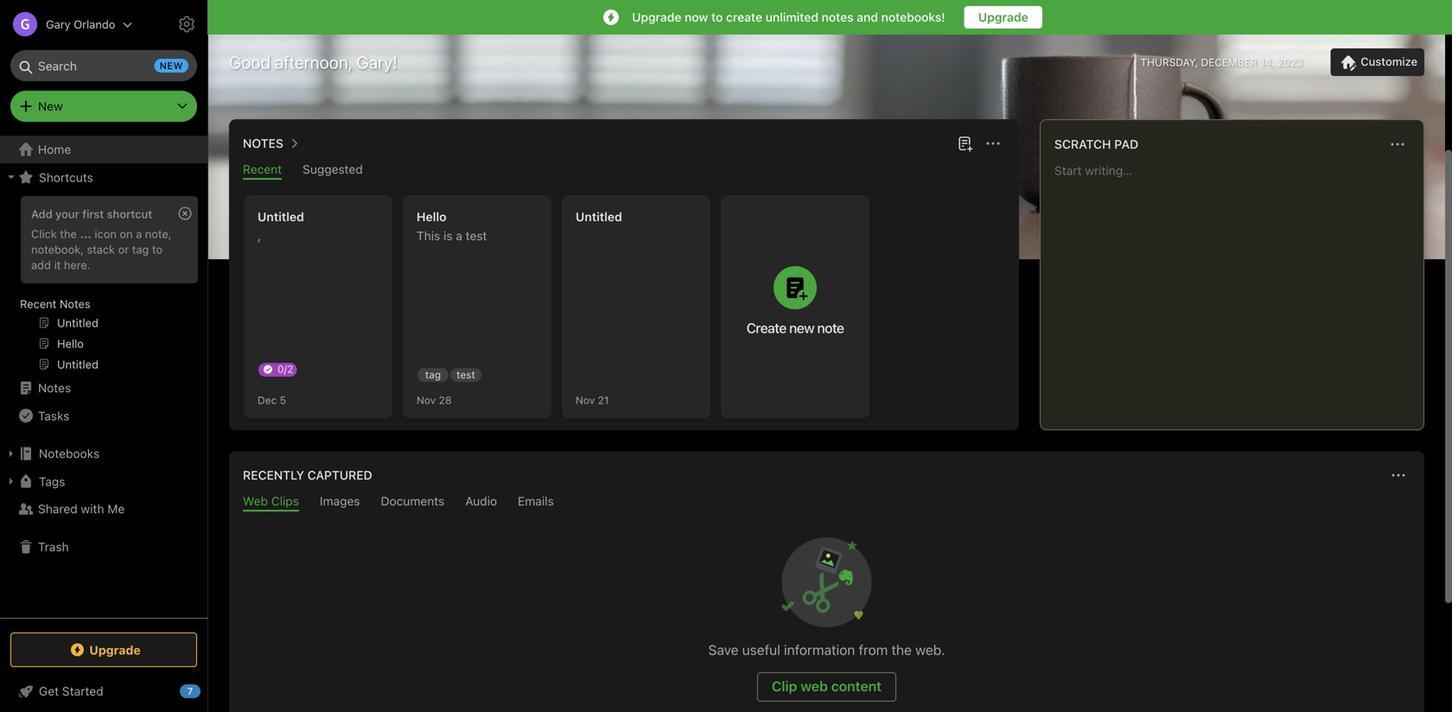 Task type: describe. For each thing, give the bounding box(es) containing it.
clip
[[772, 678, 797, 695]]

7
[[187, 686, 193, 697]]

Account field
[[0, 7, 133, 42]]

good afternoon, gary!
[[229, 52, 398, 72]]

nov for nov 28
[[417, 394, 436, 406]]

shared with me link
[[0, 495, 207, 523]]

trash link
[[0, 533, 207, 561]]

untitled for untitled
[[576, 210, 622, 224]]

tag inside recent tab panel
[[425, 369, 441, 381]]

create
[[726, 10, 763, 24]]

documents tab
[[381, 494, 445, 512]]

tags
[[39, 474, 65, 489]]

icon on a note, notebook, stack or tag to add it here.
[[31, 227, 172, 271]]

notebooks!
[[882, 10, 946, 24]]

hello this is a test
[[417, 210, 487, 243]]

web clips tab
[[243, 494, 299, 512]]

note,
[[145, 227, 172, 240]]

audio tab
[[465, 494, 497, 512]]

home link
[[0, 136, 208, 163]]

get started
[[39, 684, 103, 699]]

tab list for recently captured
[[233, 494, 1421, 512]]

add your first shortcut
[[31, 208, 152, 220]]

web
[[243, 494, 268, 508]]

shared with me
[[38, 502, 125, 516]]

thursday, december 14, 2023
[[1141, 56, 1303, 68]]

shortcut
[[107, 208, 152, 220]]

the inside web clips tab panel
[[892, 642, 912, 658]]

tab list for notes
[[233, 162, 1016, 180]]

...
[[80, 227, 91, 240]]

click the ...
[[31, 227, 91, 240]]

14,
[[1260, 56, 1275, 68]]

clip web content
[[772, 678, 882, 695]]

create
[[747, 320, 786, 336]]

21
[[598, 394, 609, 406]]

orlando
[[74, 18, 115, 31]]

december
[[1201, 56, 1258, 68]]

test inside hello this is a test
[[466, 229, 487, 243]]

notes inside group
[[60, 297, 91, 310]]

useful
[[742, 642, 781, 658]]

notebook,
[[31, 243, 84, 256]]

thursday,
[[1141, 56, 1198, 68]]

create new note
[[747, 320, 844, 336]]

0/2
[[278, 363, 294, 375]]

content
[[832, 678, 882, 695]]

scratch pad
[[1055, 137, 1139, 151]]

gary orlando
[[46, 18, 115, 31]]

to inside icon on a note, notebook, stack or tag to add it here.
[[152, 243, 163, 256]]

create new note button
[[721, 195, 870, 418]]

add
[[31, 258, 51, 271]]

shortcuts
[[39, 170, 93, 184]]

images
[[320, 494, 360, 508]]

good
[[229, 52, 271, 72]]

new search field
[[22, 50, 188, 81]]

suggested tab
[[303, 162, 363, 180]]

add
[[31, 208, 53, 220]]

it
[[54, 258, 61, 271]]

notebooks
[[39, 447, 100, 461]]

recently captured button
[[239, 465, 372, 486]]

first
[[82, 208, 104, 220]]

notes inside button
[[243, 136, 283, 150]]

recent for recent notes
[[20, 297, 56, 310]]

notes
[[822, 10, 854, 24]]

scratch pad button
[[1051, 134, 1139, 155]]

more actions field for scratch pad
[[1386, 132, 1410, 156]]

dec 5
[[258, 394, 286, 406]]

shared
[[38, 502, 78, 516]]

clip web content button
[[757, 673, 897, 702]]

click to collapse image
[[201, 680, 214, 701]]

untitled for untitled ,
[[258, 210, 304, 224]]

recently captured
[[243, 468, 372, 482]]

2 vertical spatial notes
[[38, 381, 71, 395]]

images tab
[[320, 494, 360, 512]]

home
[[38, 142, 71, 156]]

nov 21
[[576, 394, 609, 406]]

tasks
[[38, 409, 70, 423]]

new
[[38, 99, 63, 113]]

note
[[817, 320, 844, 336]]

emails
[[518, 494, 554, 508]]

pad
[[1115, 137, 1139, 151]]

upgrade for upgrade button
[[978, 10, 1029, 24]]

me
[[107, 502, 125, 516]]

group containing add your first shortcut
[[0, 191, 207, 381]]

captured
[[308, 468, 372, 482]]



Task type: locate. For each thing, give the bounding box(es) containing it.
test
[[466, 229, 487, 243], [457, 369, 475, 381]]

upgrade for upgrade now to create unlimited notes and notebooks!
[[632, 10, 682, 24]]

the inside group
[[60, 227, 77, 240]]

recent notes
[[20, 297, 91, 310]]

2023
[[1278, 56, 1303, 68]]

expand tags image
[[4, 475, 18, 489]]

tab list containing recent
[[233, 162, 1016, 180]]

untitled ,
[[258, 210, 304, 243]]

nov 28
[[417, 394, 452, 406]]

tag inside icon on a note, notebook, stack or tag to add it here.
[[132, 243, 149, 256]]

a right is
[[456, 229, 463, 243]]

5
[[280, 394, 286, 406]]

from
[[859, 642, 888, 658]]

and
[[857, 10, 878, 24]]

1 nov from the left
[[417, 394, 436, 406]]

tags button
[[0, 468, 207, 495]]

with
[[81, 502, 104, 516]]

tab list containing web clips
[[233, 494, 1421, 512]]

0 horizontal spatial untitled
[[258, 210, 304, 224]]

1 horizontal spatial a
[[456, 229, 463, 243]]

to down the "note,"
[[152, 243, 163, 256]]

0 vertical spatial to
[[712, 10, 723, 24]]

recent tab panel
[[229, 180, 1019, 431]]

now
[[685, 10, 708, 24]]

icon
[[95, 227, 117, 240]]

recent down notes button
[[243, 162, 282, 176]]

save useful information from the web.
[[709, 642, 945, 658]]

upgrade button
[[965, 6, 1043, 29]]

recent
[[243, 162, 282, 176], [20, 297, 56, 310]]

to
[[712, 10, 723, 24], [152, 243, 163, 256]]

more actions image
[[983, 133, 1004, 154], [1388, 134, 1408, 155]]

tasks button
[[0, 402, 207, 430]]

a inside icon on a note, notebook, stack or tag to add it here.
[[136, 227, 142, 240]]

28
[[439, 394, 452, 406]]

notes up tasks
[[38, 381, 71, 395]]

0 vertical spatial test
[[466, 229, 487, 243]]

notes down here.
[[60, 297, 91, 310]]

web
[[801, 678, 828, 695]]

1 horizontal spatial untitled
[[576, 210, 622, 224]]

1 vertical spatial new
[[789, 320, 814, 336]]

tag right the or
[[132, 243, 149, 256]]

nov for nov 21
[[576, 394, 595, 406]]

documents
[[381, 494, 445, 508]]

started
[[62, 684, 103, 699]]

Help and Learning task checklist field
[[0, 678, 208, 706]]

upgrade inside button
[[978, 10, 1029, 24]]

0 horizontal spatial nov
[[417, 394, 436, 406]]

1 horizontal spatial tag
[[425, 369, 441, 381]]

1 horizontal spatial to
[[712, 10, 723, 24]]

upgrade now to create unlimited notes and notebooks!
[[632, 10, 946, 24]]

nov left 21
[[576, 394, 595, 406]]

2 nov from the left
[[576, 394, 595, 406]]

information
[[784, 642, 855, 658]]

0 horizontal spatial the
[[60, 227, 77, 240]]

notes link
[[0, 374, 207, 402]]

web clips
[[243, 494, 299, 508]]

save
[[709, 642, 739, 658]]

0 vertical spatial tab list
[[233, 162, 1016, 180]]

nov
[[417, 394, 436, 406], [576, 394, 595, 406]]

1 vertical spatial to
[[152, 243, 163, 256]]

1 tab list from the top
[[233, 162, 1016, 180]]

settings image
[[176, 14, 197, 35]]

or
[[118, 243, 129, 256]]

suggested
[[303, 162, 363, 176]]

get
[[39, 684, 59, 699]]

tree
[[0, 136, 208, 617]]

hello
[[417, 210, 447, 224]]

1 vertical spatial recent
[[20, 297, 56, 310]]

the right from at right bottom
[[892, 642, 912, 658]]

audio
[[465, 494, 497, 508]]

notes up the recent tab
[[243, 136, 283, 150]]

1 vertical spatial test
[[457, 369, 475, 381]]

1 horizontal spatial new
[[789, 320, 814, 336]]

0 horizontal spatial upgrade
[[89, 643, 141, 657]]

the
[[60, 227, 77, 240], [892, 642, 912, 658]]

1 vertical spatial tab list
[[233, 494, 1421, 512]]

more actions image
[[1389, 465, 1409, 486]]

0 horizontal spatial tag
[[132, 243, 149, 256]]

More actions field
[[981, 131, 1006, 156], [1386, 132, 1410, 156], [1387, 463, 1411, 488]]

more actions field for recently captured
[[1387, 463, 1411, 488]]

unlimited
[[766, 10, 819, 24]]

new
[[160, 60, 183, 71], [789, 320, 814, 336]]

0 vertical spatial tag
[[132, 243, 149, 256]]

recent for recent
[[243, 162, 282, 176]]

0 vertical spatial new
[[160, 60, 183, 71]]

new inside "search field"
[[160, 60, 183, 71]]

tag
[[132, 243, 149, 256], [425, 369, 441, 381]]

tree containing home
[[0, 136, 208, 617]]

1 horizontal spatial recent
[[243, 162, 282, 176]]

the left ...
[[60, 227, 77, 240]]

2 horizontal spatial upgrade
[[978, 10, 1029, 24]]

2 tab list from the top
[[233, 494, 1421, 512]]

2 untitled from the left
[[576, 210, 622, 224]]

to right now
[[712, 10, 723, 24]]

upgrade inside popup button
[[89, 643, 141, 657]]

expand notebooks image
[[4, 447, 18, 461]]

1 untitled from the left
[[258, 210, 304, 224]]

1 vertical spatial the
[[892, 642, 912, 658]]

trash
[[38, 540, 69, 554]]

emails tab
[[518, 494, 554, 512]]

gary
[[46, 18, 71, 31]]

new button
[[10, 91, 197, 122]]

here.
[[64, 258, 90, 271]]

this
[[417, 229, 440, 243]]

shortcuts button
[[0, 163, 207, 191]]

group
[[0, 191, 207, 381]]

more actions image inside field
[[1388, 134, 1408, 155]]

tag up nov 28
[[425, 369, 441, 381]]

0 vertical spatial notes
[[243, 136, 283, 150]]

0 horizontal spatial to
[[152, 243, 163, 256]]

afternoon,
[[275, 52, 352, 72]]

recent down add
[[20, 297, 56, 310]]

dec
[[258, 394, 277, 406]]

Search text field
[[22, 50, 185, 81]]

0 horizontal spatial a
[[136, 227, 142, 240]]

upgrade button
[[10, 633, 197, 667]]

customize
[[1361, 55, 1418, 68]]

0 horizontal spatial new
[[160, 60, 183, 71]]

nov left 28
[[417, 394, 436, 406]]

recently
[[243, 468, 304, 482]]

recent tab
[[243, 162, 282, 180]]

,
[[258, 229, 261, 243]]

web clips tab panel
[[229, 512, 1425, 712]]

0 horizontal spatial recent
[[20, 297, 56, 310]]

new left note
[[789, 320, 814, 336]]

new down 'settings' icon
[[160, 60, 183, 71]]

web.
[[916, 642, 945, 658]]

customize button
[[1331, 48, 1425, 76]]

1 horizontal spatial the
[[892, 642, 912, 658]]

Start writing… text field
[[1055, 163, 1423, 416]]

1 horizontal spatial upgrade
[[632, 10, 682, 24]]

a inside hello this is a test
[[456, 229, 463, 243]]

stack
[[87, 243, 115, 256]]

1 vertical spatial tag
[[425, 369, 441, 381]]

notes button
[[239, 133, 304, 154]]

0 vertical spatial recent
[[243, 162, 282, 176]]

notebooks link
[[0, 440, 207, 468]]

new inside button
[[789, 320, 814, 336]]

gary!
[[357, 52, 398, 72]]

clips
[[271, 494, 299, 508]]

0 vertical spatial the
[[60, 227, 77, 240]]

a right on
[[136, 227, 142, 240]]

1 horizontal spatial more actions image
[[1388, 134, 1408, 155]]

1 horizontal spatial nov
[[576, 394, 595, 406]]

1 vertical spatial notes
[[60, 297, 91, 310]]

click
[[31, 227, 57, 240]]

is
[[444, 229, 453, 243]]

tab list
[[233, 162, 1016, 180], [233, 494, 1421, 512]]

0 horizontal spatial more actions image
[[983, 133, 1004, 154]]



Task type: vqa. For each thing, say whether or not it's contained in the screenshot.
topmost Recent
yes



